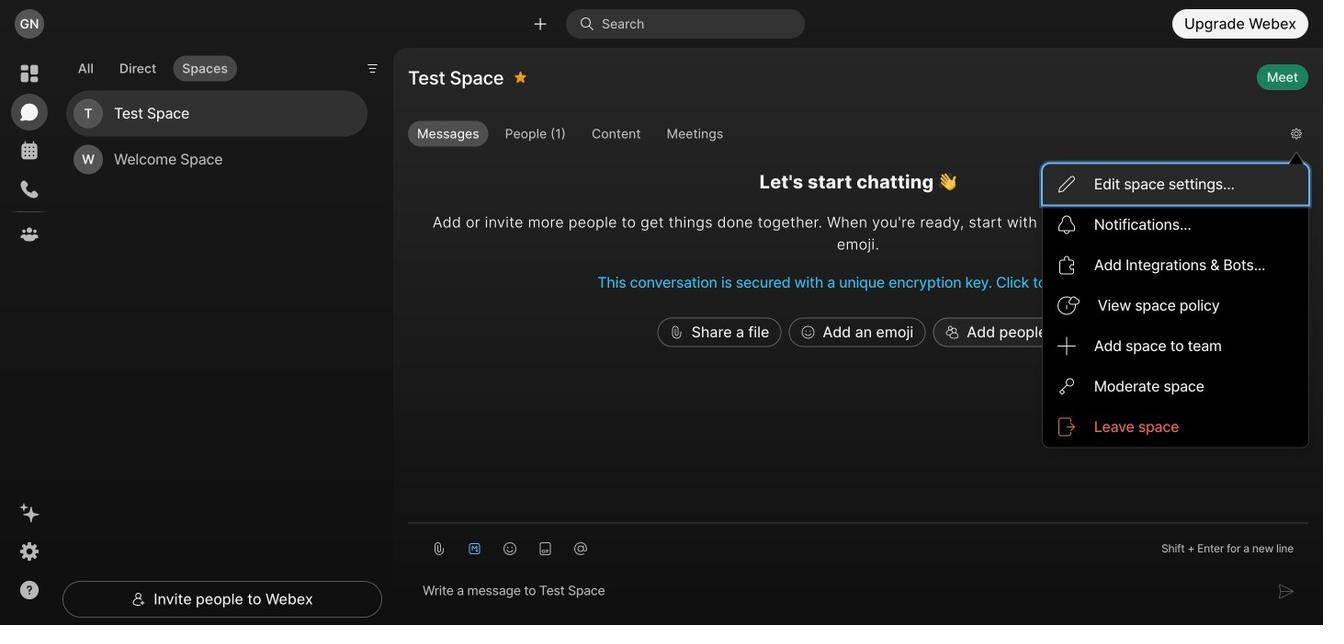 Task type: vqa. For each thing, say whether or not it's contained in the screenshot.
ALERT_20 image
yes



Task type: describe. For each thing, give the bounding box(es) containing it.
plus_20 image
[[1058, 337, 1076, 355]]

4 menu item from the top
[[1043, 286, 1309, 326]]

exit room_20 image
[[1058, 418, 1076, 436]]

stored info_20 image
[[1058, 297, 1080, 315]]

message composer toolbar element
[[408, 524, 1309, 566]]

welcome space list item
[[66, 137, 368, 183]]



Task type: locate. For each thing, give the bounding box(es) containing it.
test space list item
[[66, 91, 368, 137]]

private_20 image
[[1058, 377, 1076, 396]]

alert_20 image
[[1058, 216, 1076, 234]]

6 menu item from the top
[[1043, 366, 1309, 407]]

webex tab list
[[11, 55, 48, 253]]

5 menu item from the top
[[1043, 326, 1309, 366]]

menu bar
[[1043, 164, 1309, 447]]

group
[[408, 121, 1277, 151]]

3 menu item from the top
[[1043, 245, 1309, 286]]

navigation
[[0, 48, 59, 625]]

tab list
[[64, 44, 242, 87]]

edit_20 image
[[1058, 175, 1076, 194]]

2 menu item from the top
[[1043, 205, 1309, 245]]

menu item
[[1043, 164, 1309, 205], [1043, 205, 1309, 245], [1043, 245, 1309, 286], [1043, 286, 1309, 326], [1043, 326, 1309, 366], [1043, 366, 1309, 407], [1043, 407, 1309, 447]]

accessories_20 image
[[1058, 256, 1076, 274]]

1 menu item from the top
[[1043, 164, 1309, 205]]

7 menu item from the top
[[1043, 407, 1309, 447]]



